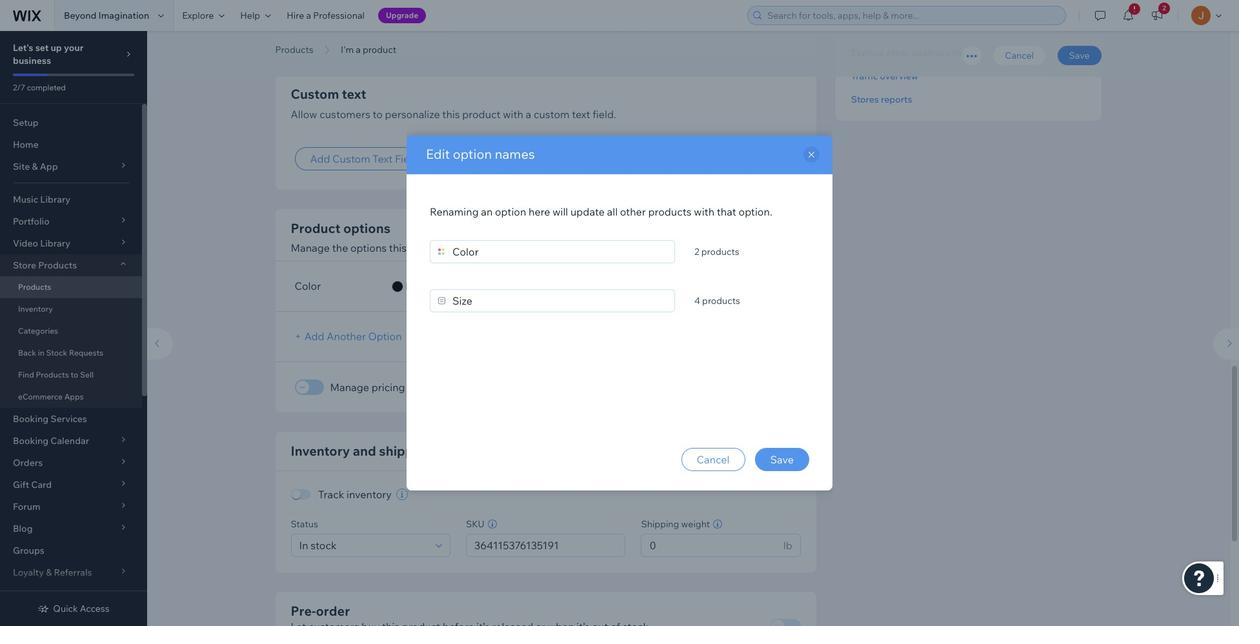 Task type: describe. For each thing, give the bounding box(es) containing it.
back
[[18, 348, 36, 358]]

1 horizontal spatial with
[[694, 205, 715, 218]]

,
[[432, 280, 434, 293]]

save inside form
[[1070, 50, 1090, 61]]

products for 4 products
[[702, 295, 741, 307]]

products down store
[[18, 282, 51, 292]]

reports
[[881, 94, 913, 105]]

2/7 completed
[[13, 83, 66, 92]]

traffic
[[851, 71, 878, 82]]

apps
[[64, 392, 84, 402]]

quick access button
[[38, 603, 110, 615]]

product options manage the options this product comes in.
[[291, 220, 495, 254]]

add for add custom text field
[[310, 152, 330, 165]]

weight
[[681, 518, 710, 530]]

business
[[13, 55, 51, 66]]

0.0 number field
[[646, 535, 780, 556]]

edit option names
[[426, 146, 535, 162]]

2 products
[[695, 246, 740, 258]]

beyond
[[64, 10, 96, 21]]

help button
[[233, 0, 279, 31]]

color
[[295, 280, 321, 293]]

each
[[491, 381, 515, 394]]

booking services link
[[0, 408, 142, 430]]

product inside 'product options manage the options this product comes in.'
[[409, 241, 448, 254]]

inventory link
[[0, 298, 142, 320]]

1 vertical spatial other
[[620, 205, 646, 218]]

1 vertical spatial option
[[495, 205, 526, 218]]

that
[[717, 205, 737, 218]]

ecommerce
[[18, 392, 63, 402]]

other inside form
[[887, 47, 910, 59]]

quick
[[53, 603, 78, 615]]

inventory for inventory and shipping
[[291, 443, 350, 459]]

music library link
[[0, 189, 142, 210]]

products inside popup button
[[38, 260, 77, 271]]

find products to sell link
[[0, 364, 142, 386]]

of
[[37, 589, 46, 600]]

1 horizontal spatial save button
[[1058, 46, 1102, 65]]

field
[[395, 152, 419, 165]]

home
[[13, 139, 39, 150]]

point
[[13, 589, 35, 600]]

manage inside 'product options manage the options this product comes in.'
[[291, 241, 330, 254]]

home link
[[0, 134, 142, 156]]

inventory for inventory
[[18, 304, 53, 314]]

overview
[[880, 71, 919, 82]]

quick access
[[53, 603, 110, 615]]

custom inside custom text allow customers to personalize this product with a custom text field.
[[291, 86, 339, 102]]

ecommerce apps link
[[0, 386, 142, 408]]

add custom text field button
[[295, 147, 434, 170]]

1 vertical spatial manage
[[330, 381, 369, 394]]

this inside custom text allow customers to personalize this product with a custom text field.
[[442, 107, 460, 120]]

cancel button inside form
[[994, 46, 1046, 65]]

1 horizontal spatial products link
[[269, 43, 320, 56]]

custom text allow customers to personalize this product with a custom text field.
[[291, 86, 616, 120]]

product right 'i'm'
[[363, 44, 396, 56]]

a for hire
[[306, 10, 311, 21]]

hire a professional link
[[279, 0, 372, 31]]

find
[[18, 370, 34, 380]]

product
[[291, 220, 341, 236]]

store products button
[[0, 254, 142, 276]]

allow
[[291, 107, 317, 120]]

to inside sidebar element
[[71, 370, 78, 380]]

the
[[332, 241, 348, 254]]

Search for tools, apps, help & more... field
[[764, 6, 1062, 25]]

tools:
[[953, 47, 977, 59]]

all
[[607, 205, 618, 218]]

groups link
[[0, 540, 142, 562]]

update
[[571, 205, 605, 218]]

status
[[291, 518, 318, 530]]

0 vertical spatial options
[[343, 220, 391, 236]]

traffic overview
[[851, 71, 919, 82]]

stores
[[851, 94, 879, 105]]

1 horizontal spatial inventory
[[428, 381, 473, 394]]

point of sale
[[13, 589, 66, 600]]

hire
[[287, 10, 304, 21]]

customers
[[320, 107, 371, 120]]

music
[[13, 194, 38, 205]]

none text field inside form
[[643, 13, 773, 36]]

0 horizontal spatial cancel button
[[681, 448, 745, 471]]

product right each
[[517, 381, 555, 394]]

explore for explore other analytics tools:
[[851, 47, 885, 59]]

pre-order
[[291, 603, 350, 619]]

renaming an option here will update all other products with that option.
[[430, 205, 773, 218]]

stores reports link
[[851, 94, 1086, 105]]

2/7
[[13, 83, 25, 92]]

store
[[13, 260, 36, 271]]

help
[[240, 10, 260, 21]]

sell
[[80, 370, 94, 380]]

black
[[406, 280, 432, 293]]

requests
[[69, 348, 103, 358]]

0 horizontal spatial products link
[[0, 276, 142, 298]]

lb
[[784, 539, 793, 552]]

shipping
[[379, 443, 433, 459]]

1 vertical spatial inventory
[[347, 488, 392, 501]]

add another option button
[[295, 325, 417, 348]]

variant
[[558, 381, 591, 394]]

in.
[[484, 241, 495, 254]]

1 vertical spatial options
[[351, 241, 387, 254]]

to inside custom text allow customers to personalize this product with a custom text field.
[[373, 107, 383, 120]]

link images image
[[671, 232, 684, 243]]

explore other analytics tools:
[[851, 47, 977, 59]]



Task type: vqa. For each thing, say whether or not it's contained in the screenshot.
THE & inside the Buttons & Menus Link
no



Task type: locate. For each thing, give the bounding box(es) containing it.
white
[[451, 280, 479, 293]]

traffic overview link
[[851, 71, 1086, 82]]

$
[[301, 18, 308, 31], [475, 18, 482, 31]]

0 horizontal spatial this
[[389, 241, 407, 254]]

another
[[327, 330, 366, 343]]

sale
[[48, 589, 66, 600]]

None text field
[[318, 13, 449, 36], [492, 13, 623, 36], [318, 13, 449, 36], [492, 13, 623, 36]]

products up link images
[[648, 205, 692, 218]]

0 horizontal spatial text
[[342, 86, 366, 102]]

i'm
[[341, 44, 354, 56]]

renaming
[[430, 205, 479, 218]]

2 for 2 products
[[695, 246, 700, 258]]

0 vertical spatial add
[[310, 152, 330, 165]]

add left another
[[304, 330, 325, 343]]

0 vertical spatial save button
[[1058, 46, 1102, 65]]

products right store
[[38, 260, 77, 271]]

None field
[[430, 240, 675, 263], [430, 289, 675, 312], [295, 535, 432, 556], [471, 535, 621, 556], [430, 240, 675, 263], [430, 289, 675, 312], [295, 535, 432, 556], [471, 535, 621, 556]]

options up the
[[343, 220, 391, 236]]

custom left "text"
[[333, 152, 370, 165]]

products for 2 products
[[702, 246, 740, 258]]

pre-
[[291, 603, 316, 619]]

1 vertical spatial text
[[572, 107, 590, 120]]

product up edit option names at top left
[[462, 107, 501, 120]]

1 vertical spatial products link
[[0, 276, 142, 298]]

add for add another option
[[304, 330, 325, 343]]

text up the customers
[[342, 86, 366, 102]]

0 vertical spatial inventory
[[18, 304, 53, 314]]

1 horizontal spatial a
[[356, 44, 361, 56]]

0 vertical spatial with
[[503, 107, 524, 120]]

0 vertical spatial other
[[887, 47, 910, 59]]

other
[[887, 47, 910, 59], [620, 205, 646, 218]]

sidebar element
[[0, 31, 147, 626]]

form
[[141, 0, 1240, 626]]

2 inside button
[[1163, 4, 1167, 12]]

other up overview
[[887, 47, 910, 59]]

0 vertical spatial custom
[[291, 86, 339, 102]]

0 vertical spatial save
[[1070, 50, 1090, 61]]

library
[[40, 194, 70, 205]]

1 horizontal spatial save
[[1070, 50, 1090, 61]]

inventory inside form
[[291, 443, 350, 459]]

your
[[64, 42, 83, 54]]

0 vertical spatial products link
[[269, 43, 320, 56]]

1 vertical spatial 2
[[695, 246, 700, 258]]

options right the
[[351, 241, 387, 254]]

products up ecommerce apps
[[36, 370, 69, 380]]

0 vertical spatial option
[[453, 146, 492, 162]]

0 vertical spatial manage
[[291, 241, 330, 254]]

cancel button
[[994, 46, 1046, 65], [681, 448, 745, 471]]

this up 'black'
[[389, 241, 407, 254]]

this
[[442, 107, 460, 120], [389, 241, 407, 254]]

1 vertical spatial and
[[353, 443, 376, 459]]

0 horizontal spatial inventory
[[347, 488, 392, 501]]

option right an
[[495, 205, 526, 218]]

set
[[35, 42, 49, 54]]

text
[[373, 152, 393, 165]]

%
[[779, 18, 787, 31]]

booking services
[[13, 413, 87, 425]]

here
[[529, 205, 550, 218]]

track
[[318, 488, 344, 501]]

0 vertical spatial 2
[[1163, 4, 1167, 12]]

sku
[[466, 518, 485, 530]]

point of sale link
[[0, 584, 142, 606]]

2 vertical spatial a
[[526, 107, 532, 120]]

stock
[[46, 348, 67, 358]]

to
[[373, 107, 383, 120], [71, 370, 78, 380]]

0 vertical spatial text
[[342, 86, 366, 102]]

this right personalize
[[442, 107, 460, 120]]

1 vertical spatial with
[[694, 205, 715, 218]]

products link down store products
[[0, 276, 142, 298]]

add
[[310, 152, 330, 165], [304, 330, 325, 343]]

manage left pricing
[[330, 381, 369, 394]]

upgrade
[[386, 10, 418, 20]]

2
[[1163, 4, 1167, 12], [695, 246, 700, 258]]

1 horizontal spatial cancel
[[1005, 50, 1034, 61]]

1 horizontal spatial to
[[373, 107, 383, 120]]

let's set up your business
[[13, 42, 83, 66]]

option right edit
[[453, 146, 492, 162]]

edit
[[426, 146, 450, 162]]

1 horizontal spatial option
[[495, 205, 526, 218]]

0 vertical spatial to
[[373, 107, 383, 120]]

form containing custom text
[[141, 0, 1240, 626]]

explore left the help in the top of the page
[[182, 10, 214, 21]]

1 vertical spatial custom
[[333, 152, 370, 165]]

shipping
[[641, 518, 679, 530]]

options
[[343, 220, 391, 236], [351, 241, 387, 254]]

0 horizontal spatial $
[[301, 18, 308, 31]]

2 vertical spatial products
[[702, 295, 741, 307]]

0 horizontal spatial save
[[771, 453, 794, 466]]

0 vertical spatial inventory
[[428, 381, 473, 394]]

products link down hire
[[269, 43, 320, 56]]

1 horizontal spatial inventory
[[291, 443, 350, 459]]

inventory
[[18, 304, 53, 314], [291, 443, 350, 459]]

0 horizontal spatial and
[[353, 443, 376, 459]]

1 vertical spatial products
[[702, 246, 740, 258]]

0 horizontal spatial a
[[306, 10, 311, 21]]

with left custom
[[503, 107, 524, 120]]

cancel
[[1005, 50, 1034, 61], [697, 453, 730, 466]]

categories
[[18, 326, 58, 336]]

let's
[[13, 42, 33, 54]]

1 horizontal spatial other
[[887, 47, 910, 59]]

0 horizontal spatial explore
[[182, 10, 214, 21]]

explore
[[182, 10, 214, 21], [851, 47, 885, 59]]

0 vertical spatial and
[[408, 381, 426, 394]]

a inside hire a professional link
[[306, 10, 311, 21]]

0 horizontal spatial other
[[620, 205, 646, 218]]

services
[[51, 413, 87, 425]]

1 horizontal spatial text
[[572, 107, 590, 120]]

1 vertical spatial inventory
[[291, 443, 350, 459]]

products down hire
[[275, 44, 314, 56]]

add down allow
[[310, 152, 330, 165]]

a left custom
[[526, 107, 532, 120]]

inventory and shipping
[[291, 443, 433, 459]]

names
[[495, 146, 535, 162]]

to left sell on the left bottom of page
[[71, 370, 78, 380]]

other right all
[[620, 205, 646, 218]]

completed
[[27, 83, 66, 92]]

groups
[[13, 545, 44, 557]]

1 vertical spatial save button
[[755, 448, 810, 471]]

order
[[316, 603, 350, 619]]

0 vertical spatial this
[[442, 107, 460, 120]]

manage down product
[[291, 241, 330, 254]]

custom
[[534, 107, 570, 120]]

track inventory
[[318, 488, 392, 501]]

inventory left "for"
[[428, 381, 473, 394]]

booking
[[13, 413, 49, 425]]

0 vertical spatial a
[[306, 10, 311, 21]]

text left field.
[[572, 107, 590, 120]]

this inside 'product options manage the options this product comes in.'
[[389, 241, 407, 254]]

with inside custom text allow customers to personalize this product with a custom text field.
[[503, 107, 524, 120]]

explore up traffic
[[851, 47, 885, 59]]

in
[[38, 348, 44, 358]]

a for i'm
[[356, 44, 361, 56]]

1 vertical spatial a
[[356, 44, 361, 56]]

add inside button
[[304, 330, 325, 343]]

1 horizontal spatial cancel button
[[994, 46, 1046, 65]]

0 horizontal spatial inventory
[[18, 304, 53, 314]]

2 horizontal spatial a
[[526, 107, 532, 120]]

1 horizontal spatial 2
[[1163, 4, 1167, 12]]

explore inside form
[[851, 47, 885, 59]]

add custom text field
[[310, 152, 419, 165]]

upgrade button
[[378, 8, 426, 23]]

0 horizontal spatial cancel
[[697, 453, 730, 466]]

4
[[695, 295, 700, 307]]

custom inside add custom text field "button"
[[333, 152, 370, 165]]

hire a professional
[[287, 10, 365, 21]]

1 horizontal spatial and
[[408, 381, 426, 394]]

inventory up categories
[[18, 304, 53, 314]]

cancel inside form
[[1005, 50, 1034, 61]]

inventory up track
[[291, 443, 350, 459]]

explore for explore
[[182, 10, 214, 21]]

and right pricing
[[408, 381, 426, 394]]

access
[[80, 603, 110, 615]]

1 horizontal spatial $
[[475, 18, 482, 31]]

2 button
[[1143, 0, 1172, 31]]

comes
[[450, 241, 482, 254]]

add inside "button"
[[310, 152, 330, 165]]

0 horizontal spatial with
[[503, 107, 524, 120]]

2 for 2
[[1163, 4, 1167, 12]]

categories link
[[0, 320, 142, 342]]

0 vertical spatial cancel
[[1005, 50, 1034, 61]]

products inside form
[[275, 44, 314, 56]]

4 products
[[695, 295, 741, 307]]

product
[[363, 44, 396, 56], [462, 107, 501, 120], [409, 241, 448, 254], [517, 381, 555, 394]]

stores reports
[[851, 94, 913, 105]]

imagination
[[98, 10, 149, 21]]

professional
[[313, 10, 365, 21]]

products
[[275, 44, 314, 56], [38, 260, 77, 271], [18, 282, 51, 292], [36, 370, 69, 380]]

save button
[[1058, 46, 1102, 65], [755, 448, 810, 471]]

0 horizontal spatial 2
[[695, 246, 700, 258]]

0 horizontal spatial to
[[71, 370, 78, 380]]

i'm a product
[[341, 44, 396, 56]]

1 vertical spatial this
[[389, 241, 407, 254]]

a right 'i'm'
[[356, 44, 361, 56]]

list mini image
[[438, 298, 445, 305]]

to right the customers
[[373, 107, 383, 120]]

1 horizontal spatial explore
[[851, 47, 885, 59]]

analytics
[[912, 47, 951, 59]]

setup
[[13, 117, 39, 128]]

1 vertical spatial explore
[[851, 47, 885, 59]]

inventory
[[428, 381, 473, 394], [347, 488, 392, 501]]

an
[[481, 205, 493, 218]]

0 vertical spatial cancel button
[[994, 46, 1046, 65]]

1 vertical spatial cancel button
[[681, 448, 745, 471]]

inventory right track
[[347, 488, 392, 501]]

will
[[553, 205, 568, 218]]

1 vertical spatial add
[[304, 330, 325, 343]]

0 vertical spatial products
[[648, 205, 692, 218]]

and left shipping
[[353, 443, 376, 459]]

None text field
[[643, 13, 773, 36]]

option
[[368, 330, 402, 343]]

option
[[453, 146, 492, 162], [495, 205, 526, 218]]

products
[[648, 205, 692, 218], [702, 246, 740, 258], [702, 295, 741, 307]]

with left "that"
[[694, 205, 715, 218]]

2 $ from the left
[[475, 18, 482, 31]]

0 horizontal spatial save button
[[755, 448, 810, 471]]

a right hire
[[306, 10, 311, 21]]

1 vertical spatial cancel
[[697, 453, 730, 466]]

pricing
[[372, 381, 405, 394]]

beyond imagination
[[64, 10, 149, 21]]

a inside custom text allow customers to personalize this product with a custom text field.
[[526, 107, 532, 120]]

product left comes
[[409, 241, 448, 254]]

custom up allow
[[291, 86, 339, 102]]

0 horizontal spatial option
[[453, 146, 492, 162]]

product inside custom text allow customers to personalize this product with a custom text field.
[[462, 107, 501, 120]]

0 vertical spatial explore
[[182, 10, 214, 21]]

products down "that"
[[702, 246, 740, 258]]

1 $ from the left
[[301, 18, 308, 31]]

1 vertical spatial to
[[71, 370, 78, 380]]

inventory inside 'link'
[[18, 304, 53, 314]]

products right 4 on the right top of page
[[702, 295, 741, 307]]

manage pricing and inventory for each product variant
[[330, 381, 591, 394]]

back in stock requests link
[[0, 342, 142, 364]]

1 horizontal spatial this
[[442, 107, 460, 120]]

1 vertical spatial save
[[771, 453, 794, 466]]



